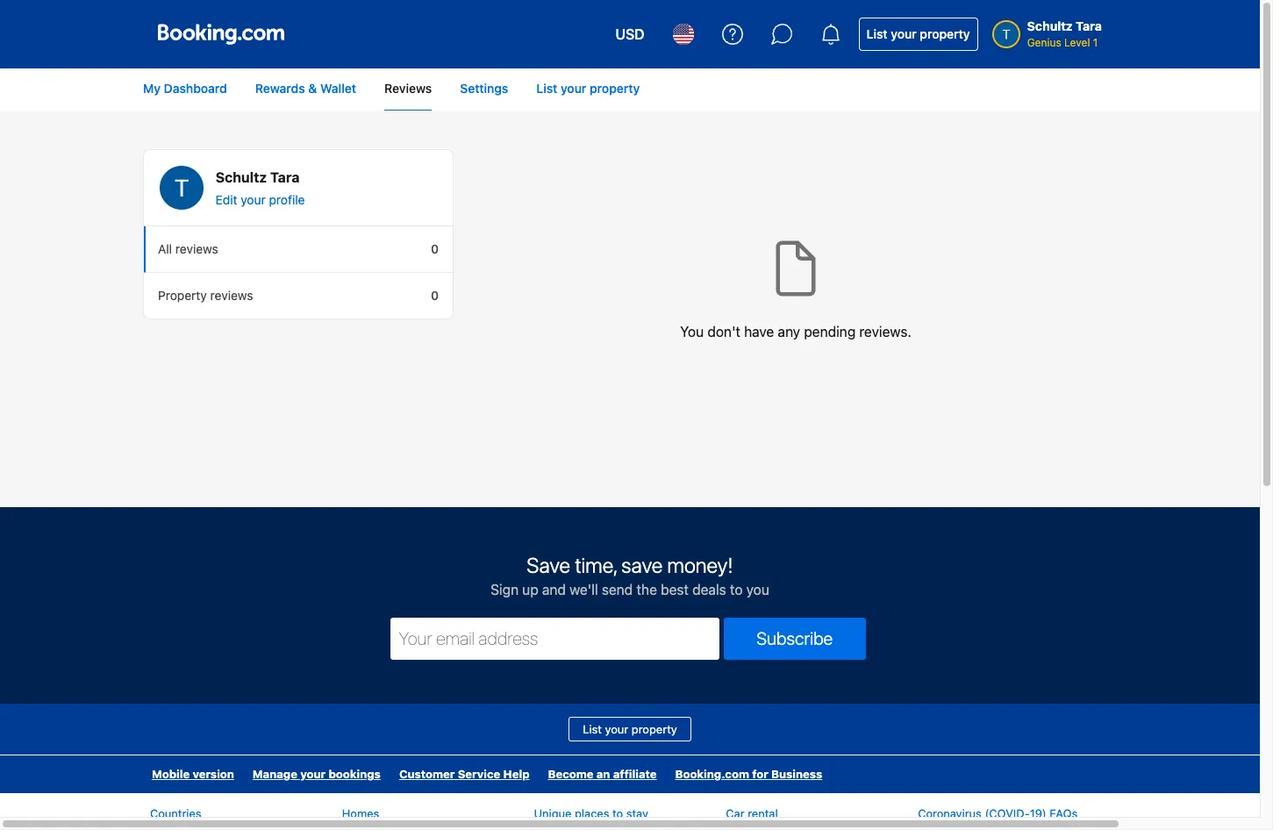 Task type: describe. For each thing, give the bounding box(es) containing it.
reviews
[[384, 81, 432, 96]]

manage your bookings link
[[244, 755, 390, 793]]

property for list your property link to the middle
[[590, 81, 640, 96]]

become an affiliate link
[[539, 755, 666, 793]]

help
[[503, 767, 530, 781]]

0 vertical spatial list your property
[[867, 26, 970, 41]]

booking.com
[[675, 767, 749, 781]]

unique
[[534, 806, 572, 820]]

schultz tara edit your profile
[[215, 169, 305, 207]]

reviews.
[[859, 324, 911, 340]]

have
[[744, 324, 774, 340]]

settings link
[[446, 73, 522, 105]]

save
[[621, 553, 663, 577]]

unique places to stay
[[534, 806, 648, 820]]

become
[[548, 767, 594, 781]]

version
[[193, 767, 234, 781]]

places
[[575, 806, 609, 820]]

up
[[522, 582, 539, 598]]

0 for property reviews
[[431, 288, 439, 303]]

booking.com for business link
[[666, 755, 831, 793]]

the
[[637, 582, 657, 598]]

for
[[752, 767, 768, 781]]

navigation inside save time, save money! footer
[[143, 755, 832, 793]]

and
[[542, 582, 566, 598]]

reviews for all reviews
[[175, 241, 218, 256]]

&
[[308, 81, 317, 96]]

save
[[527, 553, 570, 577]]

my
[[143, 81, 161, 96]]

1
[[1093, 36, 1098, 49]]

to inside save time, save money! sign up and we'll send the best deals to you
[[730, 582, 743, 598]]

list for the bottom list your property link
[[583, 722, 602, 736]]

genius
[[1027, 36, 1061, 49]]

0 vertical spatial list
[[867, 26, 888, 41]]

my dashboard link
[[143, 73, 241, 105]]

Your email address email field
[[390, 618, 720, 660]]

rewards
[[255, 81, 305, 96]]

schultz tara genius level 1
[[1027, 18, 1102, 49]]

subscribe button
[[724, 618, 866, 660]]

send
[[602, 582, 633, 598]]

usd
[[616, 26, 645, 42]]

list for list your property link to the middle
[[536, 81, 557, 96]]

you
[[746, 582, 769, 598]]

edit
[[215, 192, 237, 207]]

rewards & wallet
[[255, 81, 356, 96]]

all reviews
[[158, 241, 218, 256]]

property for the bottom list your property link
[[632, 722, 677, 736]]

affiliate
[[613, 767, 657, 781]]

car rental
[[726, 806, 778, 820]]

rental
[[748, 806, 778, 820]]

homes
[[342, 806, 379, 820]]

coronavirus (covid-19) faqs
[[918, 806, 1078, 820]]

edit your profile link
[[215, 191, 305, 209]]

customer service help
[[399, 767, 530, 781]]

manage
[[253, 767, 297, 781]]

save time, save money! footer
[[0, 507, 1260, 830]]

unique places to stay link
[[534, 806, 648, 820]]

pending
[[804, 324, 856, 340]]

booking.com for business
[[675, 767, 822, 781]]

wallet
[[320, 81, 356, 96]]

you don't have any pending reviews.
[[680, 324, 911, 340]]

dashboard
[[164, 81, 227, 96]]

mobile
[[152, 767, 190, 781]]

car rental link
[[726, 806, 778, 820]]



Task type: locate. For each thing, give the bounding box(es) containing it.
booking.com online hotel reservations image
[[158, 24, 284, 45]]

0 vertical spatial 0
[[431, 241, 439, 256]]

schultz up genius
[[1027, 18, 1073, 33]]

1 horizontal spatial to
[[730, 582, 743, 598]]

to
[[730, 582, 743, 598], [612, 806, 623, 820]]

your
[[891, 26, 917, 41], [561, 81, 586, 96], [241, 192, 266, 207], [605, 722, 628, 736], [300, 767, 326, 781]]

1 vertical spatial 0
[[431, 288, 439, 303]]

coronavirus
[[918, 806, 982, 820]]

list inside save time, save money! footer
[[583, 722, 602, 736]]

0 vertical spatial list your property link
[[859, 18, 978, 51]]

0 horizontal spatial to
[[612, 806, 623, 820]]

tara up 1
[[1076, 18, 1102, 33]]

2 horizontal spatial list
[[867, 26, 888, 41]]

0 vertical spatial reviews
[[175, 241, 218, 256]]

reviews for property reviews
[[210, 288, 253, 303]]

property inside save time, save money! footer
[[632, 722, 677, 736]]

property reviews
[[158, 288, 253, 303]]

1 vertical spatial list
[[536, 81, 557, 96]]

money!
[[667, 553, 733, 577]]

1 horizontal spatial tara
[[1076, 18, 1102, 33]]

service
[[458, 767, 500, 781]]

your inside the schultz tara edit your profile
[[241, 192, 266, 207]]

tara up profile
[[270, 169, 300, 185]]

manage your bookings
[[253, 767, 381, 781]]

bookings
[[329, 767, 381, 781]]

schultz inside the schultz tara edit your profile
[[215, 169, 267, 185]]

tara for schultz tara genius level 1
[[1076, 18, 1102, 33]]

list your property link
[[859, 18, 978, 51], [522, 73, 654, 105], [569, 717, 691, 741]]

schultz for schultz tara genius level 1
[[1027, 18, 1073, 33]]

0 vertical spatial schultz
[[1027, 18, 1073, 33]]

navigation
[[143, 755, 832, 793]]

property
[[920, 26, 970, 41], [590, 81, 640, 96], [632, 722, 677, 736]]

countries
[[150, 806, 201, 820]]

1 0 from the top
[[431, 241, 439, 256]]

schultz for schultz tara edit your profile
[[215, 169, 267, 185]]

2 vertical spatial list
[[583, 722, 602, 736]]

countries link
[[150, 806, 201, 820]]

tara inside schultz tara genius level 1
[[1076, 18, 1102, 33]]

any
[[778, 324, 800, 340]]

2 vertical spatial list your property link
[[569, 717, 691, 741]]

mobile version
[[152, 767, 234, 781]]

2 vertical spatial list your property
[[583, 722, 677, 736]]

tara inside the schultz tara edit your profile
[[270, 169, 300, 185]]

reviews right all
[[175, 241, 218, 256]]

reviews
[[175, 241, 218, 256], [210, 288, 253, 303]]

1 vertical spatial property
[[590, 81, 640, 96]]

0 vertical spatial property
[[920, 26, 970, 41]]

1 vertical spatial to
[[612, 806, 623, 820]]

2 vertical spatial property
[[632, 722, 677, 736]]

(covid-
[[985, 806, 1030, 820]]

1 vertical spatial schultz
[[215, 169, 267, 185]]

schultz
[[1027, 18, 1073, 33], [215, 169, 267, 185]]

car
[[726, 806, 745, 820]]

0 horizontal spatial tara
[[270, 169, 300, 185]]

0
[[431, 241, 439, 256], [431, 288, 439, 303]]

time,
[[575, 553, 617, 577]]

list
[[867, 26, 888, 41], [536, 81, 557, 96], [583, 722, 602, 736]]

1 vertical spatial reviews
[[210, 288, 253, 303]]

0 for all reviews
[[431, 241, 439, 256]]

save time, save money! sign up and we'll send the best deals to you
[[491, 553, 769, 598]]

tara for schultz tara edit your profile
[[270, 169, 300, 185]]

business
[[771, 767, 822, 781]]

become an affiliate
[[548, 767, 657, 781]]

deals
[[692, 582, 726, 598]]

settings
[[460, 81, 508, 96]]

profile
[[269, 192, 305, 207]]

best
[[661, 582, 689, 598]]

list your property
[[867, 26, 970, 41], [536, 81, 640, 96], [583, 722, 677, 736]]

subscribe
[[757, 628, 833, 648]]

faqs
[[1050, 806, 1078, 820]]

reviews right property
[[210, 288, 253, 303]]

property
[[158, 288, 207, 303]]

usd button
[[605, 13, 655, 55]]

homes link
[[342, 806, 379, 820]]

19)
[[1030, 806, 1047, 820]]

customer
[[399, 767, 455, 781]]

an
[[596, 767, 610, 781]]

1 horizontal spatial schultz
[[1027, 18, 1073, 33]]

0 vertical spatial tara
[[1076, 18, 1102, 33]]

reviews link
[[384, 73, 432, 111]]

1 vertical spatial list your property link
[[522, 73, 654, 105]]

you
[[680, 324, 704, 340]]

to left you
[[730, 582, 743, 598]]

tara
[[1076, 18, 1102, 33], [270, 169, 300, 185]]

0 vertical spatial to
[[730, 582, 743, 598]]

0 horizontal spatial list
[[536, 81, 557, 96]]

my dashboard
[[143, 81, 227, 96]]

level
[[1064, 36, 1090, 49]]

schultz up edit
[[215, 169, 267, 185]]

1 vertical spatial list your property
[[536, 81, 640, 96]]

1 horizontal spatial list
[[583, 722, 602, 736]]

mobile version link
[[143, 755, 243, 793]]

1 vertical spatial tara
[[270, 169, 300, 185]]

stay
[[626, 806, 648, 820]]

0 horizontal spatial schultz
[[215, 169, 267, 185]]

2 0 from the top
[[431, 288, 439, 303]]

list your property inside save time, save money! footer
[[583, 722, 677, 736]]

sign
[[491, 582, 519, 598]]

all
[[158, 241, 172, 256]]

we'll
[[570, 582, 598, 598]]

navigation containing mobile version
[[143, 755, 832, 793]]

customer service help link
[[390, 755, 538, 793]]

coronavirus (covid-19) faqs link
[[918, 806, 1078, 820]]

rewards & wallet link
[[241, 73, 370, 105]]

don't
[[708, 324, 741, 340]]

schultz inside schultz tara genius level 1
[[1027, 18, 1073, 33]]

to left stay
[[612, 806, 623, 820]]



Task type: vqa. For each thing, say whether or not it's contained in the screenshot.
Colombian Peso COP's Peso
no



